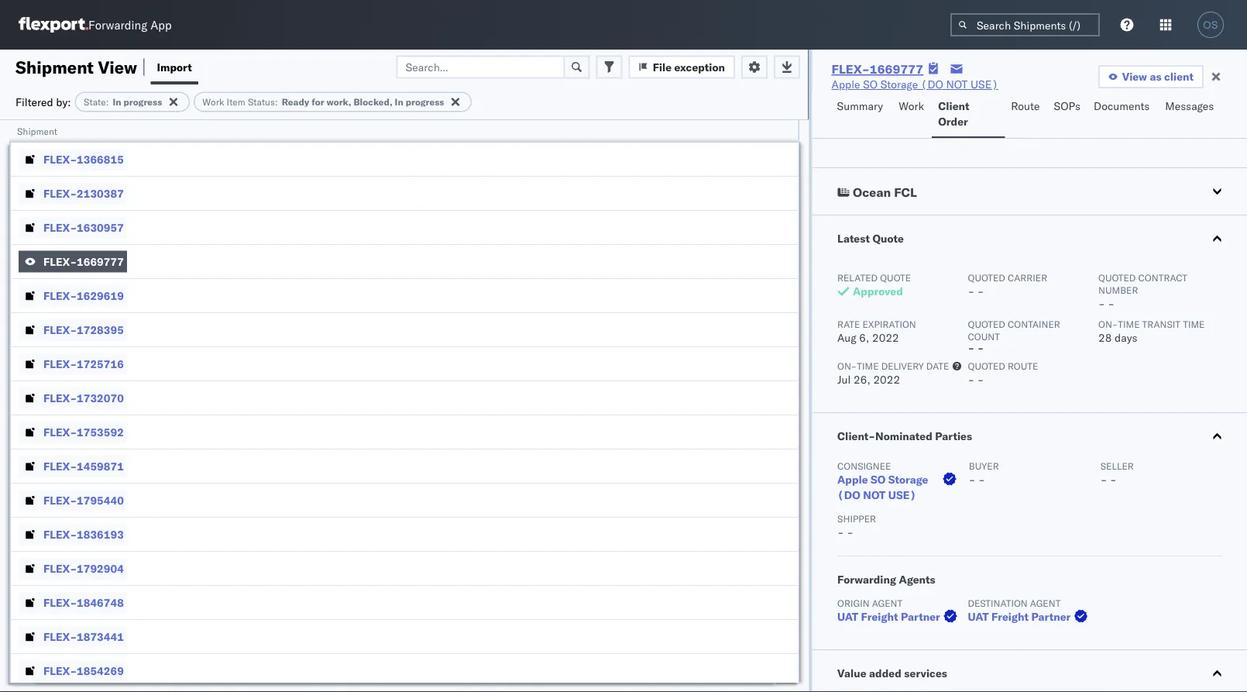 Task type: describe. For each thing, give the bounding box(es) containing it.
flex-2130387
[[43, 186, 124, 200]]

related quote
[[837, 272, 911, 283]]

flex-1873441
[[43, 630, 124, 643]]

approved
[[853, 284, 903, 298]]

quote
[[873, 232, 904, 245]]

number
[[1099, 284, 1138, 296]]

quote
[[880, 272, 911, 283]]

jul
[[837, 373, 851, 386]]

1366815
[[77, 152, 124, 166]]

1669777 inside flex-1669777 button
[[77, 255, 124, 268]]

flex- up summary
[[832, 61, 870, 77]]

0 vertical spatial apple so storage (do not use) link
[[832, 77, 999, 92]]

work for work item status : ready for work, blocked, in progress
[[203, 96, 224, 108]]

1629619
[[77, 289, 124, 302]]

uat for origin
[[837, 610, 858, 623]]

uat freight partner link for destination
[[968, 609, 1091, 625]]

origin
[[837, 597, 870, 609]]

origin agent
[[837, 597, 903, 609]]

1836193
[[77, 527, 124, 541]]

days
[[1115, 331, 1138, 344]]

quoted container count - -
[[968, 318, 1060, 355]]

28
[[1099, 331, 1112, 344]]

latest quote button
[[813, 215, 1248, 262]]

1 vertical spatial apple
[[837, 473, 868, 486]]

flex- for flex-1753592 button
[[43, 425, 77, 439]]

flex-1753592
[[43, 425, 124, 439]]

flex- for flex-1873441 button
[[43, 630, 77, 643]]

client
[[1165, 70, 1194, 83]]

view as client button
[[1099, 65, 1204, 88]]

forwarding app
[[88, 17, 172, 32]]

flex-1669777 button
[[19, 251, 127, 272]]

flex- for "flex-1846748" button
[[43, 596, 77, 609]]

shipper - -
[[837, 513, 876, 539]]

1 vertical spatial not
[[863, 488, 886, 502]]

quoted contract number - - rate expiration aug 6, 2022
[[837, 272, 1188, 344]]

status
[[248, 96, 275, 108]]

nominated
[[875, 429, 933, 443]]

forwarding app link
[[19, 17, 172, 33]]

0 vertical spatial not
[[947, 77, 968, 91]]

ocean fcl button
[[813, 168, 1248, 215]]

client-nominated parties button
[[813, 413, 1248, 460]]

value added services
[[837, 666, 947, 680]]

flex- for flex-1854269 "button"
[[43, 664, 77, 677]]

1753592
[[77, 425, 124, 439]]

uat freight partner link for origin
[[837, 609, 961, 625]]

carrier
[[1008, 272, 1047, 283]]

flex- for flex-1459871 button
[[43, 459, 77, 473]]

flex- for flex-1836193 button
[[43, 527, 77, 541]]

ready
[[282, 96, 309, 108]]

flex- for flex-1795440 button
[[43, 493, 77, 507]]

exception
[[675, 60, 725, 74]]

for
[[312, 96, 324, 108]]

count
[[968, 331, 1000, 342]]

messages button
[[1160, 92, 1223, 138]]

1 vertical spatial apple so storage (do not use) link
[[837, 472, 960, 503]]

shipment for shipment view
[[15, 56, 94, 77]]

quoted for quoted carrier - -
[[968, 272, 1005, 283]]

1732070
[[77, 391, 124, 405]]

flex-1459871
[[43, 459, 124, 473]]

file
[[653, 60, 672, 74]]

flex-1792904 button
[[19, 558, 127, 579]]

sops
[[1054, 99, 1081, 113]]

1 horizontal spatial flex-1669777
[[832, 61, 924, 77]]

shipper
[[837, 513, 876, 524]]

flex- for flex-1725716 button
[[43, 357, 77, 370]]

flex-1792904
[[43, 561, 124, 575]]

0 vertical spatial (do
[[921, 77, 944, 91]]

flex-1795440 button
[[19, 489, 127, 511]]

filtered
[[15, 95, 53, 108]]

partner for origin agent
[[901, 610, 940, 623]]

buyer - -
[[969, 460, 999, 486]]

on- for on-time transit time 28 days
[[1099, 318, 1118, 330]]

state
[[84, 96, 106, 108]]

seller
[[1101, 460, 1134, 472]]

transit
[[1142, 318, 1181, 330]]

fcl
[[894, 184, 917, 200]]

6,
[[859, 331, 869, 344]]

latest quote
[[837, 232, 904, 245]]

1 : from the left
[[106, 96, 109, 108]]

resize handle column header
[[780, 120, 799, 692]]

flex-1753592 button
[[19, 421, 127, 443]]

forwarding for forwarding agents
[[837, 573, 896, 586]]

2130387
[[77, 186, 124, 200]]

date
[[926, 360, 949, 372]]

view as client
[[1123, 70, 1194, 83]]

buyer
[[969, 460, 999, 472]]

0 vertical spatial apple so storage (do not use)
[[832, 77, 999, 91]]

flex-1732070
[[43, 391, 124, 405]]

flex-1854269 button
[[19, 660, 127, 682]]

quoted for quoted contract number - - rate expiration aug 6, 2022
[[1099, 272, 1136, 283]]

state : in progress
[[84, 96, 162, 108]]

2 in from the left
[[395, 96, 404, 108]]

work button
[[893, 92, 932, 138]]

0 horizontal spatial view
[[98, 56, 137, 77]]

quoted route - -
[[968, 360, 1038, 386]]

0 vertical spatial storage
[[881, 77, 918, 91]]

value added services button
[[813, 650, 1248, 692]]

flex- for flex-2130387 button
[[43, 186, 77, 200]]

flex-1630957 button
[[19, 217, 127, 238]]

flex-1854269
[[43, 664, 124, 677]]

seller - -
[[1101, 460, 1134, 486]]



Task type: vqa. For each thing, say whether or not it's contained in the screenshot.


Task type: locate. For each thing, give the bounding box(es) containing it.
progress up shipment button
[[406, 96, 444, 108]]

flex-1728395
[[43, 323, 124, 336]]

uat freight partner link down the destination agent
[[968, 609, 1091, 625]]

(do up shipper on the right bottom
[[837, 488, 860, 502]]

import button
[[151, 50, 198, 84]]

flex- down flex-1753592 button
[[43, 459, 77, 473]]

0 vertical spatial forwarding
[[88, 17, 147, 32]]

0 horizontal spatial uat freight partner
[[837, 610, 940, 623]]

1 vertical spatial shipment
[[17, 125, 57, 137]]

time
[[1118, 318, 1140, 330], [1183, 318, 1205, 330], [857, 360, 879, 372]]

destination
[[968, 597, 1028, 609]]

0 horizontal spatial progress
[[124, 96, 162, 108]]

partner down the destination agent
[[1031, 610, 1071, 623]]

work left client
[[899, 99, 925, 113]]

0 horizontal spatial partner
[[901, 610, 940, 623]]

quoted up the 'number'
[[1099, 272, 1136, 283]]

Search Shipments (/) text field
[[951, 13, 1100, 36]]

so down flex-1669777 'link'
[[863, 77, 878, 91]]

file exception
[[653, 60, 725, 74]]

apple so storage (do not use) up work button
[[832, 77, 999, 91]]

1630957
[[77, 220, 124, 234]]

progress down import button
[[124, 96, 162, 108]]

ocean
[[853, 184, 891, 200]]

contract
[[1138, 272, 1188, 283]]

view left the as
[[1123, 70, 1148, 83]]

1 horizontal spatial use)
[[971, 77, 999, 91]]

view inside button
[[1123, 70, 1148, 83]]

0 vertical spatial use)
[[971, 77, 999, 91]]

time right transit
[[1183, 318, 1205, 330]]

on- up jul
[[837, 360, 857, 372]]

so down consignee
[[871, 473, 886, 486]]

26,
[[854, 373, 871, 386]]

client-
[[837, 429, 875, 443]]

blocked,
[[354, 96, 393, 108]]

1 uat freight partner from the left
[[837, 610, 940, 623]]

0 vertical spatial so
[[863, 77, 878, 91]]

1 horizontal spatial uat freight partner link
[[968, 609, 1091, 625]]

work for work
[[899, 99, 925, 113]]

:
[[106, 96, 109, 108], [275, 96, 278, 108]]

flex-1846748 button
[[19, 592, 127, 613]]

quoted for quoted route - -
[[968, 360, 1005, 372]]

file exception button
[[629, 55, 735, 79], [629, 55, 735, 79]]

1 freight from the left
[[861, 610, 898, 623]]

1 horizontal spatial in
[[395, 96, 404, 108]]

1 uat freight partner link from the left
[[837, 609, 961, 625]]

-
[[968, 284, 975, 298], [978, 284, 984, 298], [1099, 297, 1105, 310], [1108, 297, 1115, 310], [968, 341, 975, 355], [978, 341, 984, 355], [968, 373, 975, 386], [978, 373, 984, 386], [969, 473, 976, 486], [979, 473, 985, 486], [1101, 473, 1107, 486], [1110, 473, 1117, 486], [837, 525, 844, 539], [847, 525, 854, 539]]

1 horizontal spatial :
[[275, 96, 278, 108]]

flexport. image
[[19, 17, 88, 33]]

flex- down flex-1873441 button
[[43, 664, 77, 677]]

flex-1836193 button
[[19, 524, 127, 545]]

1459871
[[77, 459, 124, 473]]

quoted up count
[[968, 318, 1005, 330]]

work left item
[[203, 96, 224, 108]]

use) up client order button
[[971, 77, 999, 91]]

flex- for flex-1728395 button
[[43, 323, 77, 336]]

flex- down flex-1629619 button
[[43, 323, 77, 336]]

use) inside the apple so storage (do not use)
[[888, 488, 916, 502]]

view up state : in progress
[[98, 56, 137, 77]]

1 horizontal spatial (do
[[921, 77, 944, 91]]

work,
[[327, 96, 351, 108]]

import
[[157, 60, 192, 74]]

(do
[[921, 77, 944, 91], [837, 488, 860, 502]]

container
[[1008, 318, 1060, 330]]

in
[[113, 96, 121, 108], [395, 96, 404, 108]]

time for on-time transit time 28 days
[[1118, 318, 1140, 330]]

agent for origin agent
[[872, 597, 903, 609]]

2022 inside 'quoted contract number - - rate expiration aug 6, 2022'
[[872, 331, 899, 344]]

Search... text field
[[397, 55, 565, 79]]

0 horizontal spatial freight
[[861, 610, 898, 623]]

as
[[1150, 70, 1162, 83]]

1 horizontal spatial uat
[[968, 610, 989, 623]]

shipment up by:
[[15, 56, 94, 77]]

1873441
[[77, 630, 124, 643]]

0 horizontal spatial on-
[[837, 360, 857, 372]]

client-nominated parties
[[837, 429, 972, 443]]

0 horizontal spatial (do
[[837, 488, 860, 502]]

flex- for flex-1732070 button
[[43, 391, 77, 405]]

1 horizontal spatial forwarding
[[837, 573, 896, 586]]

: left ready
[[275, 96, 278, 108]]

flex-
[[832, 61, 870, 77], [43, 152, 77, 166], [43, 186, 77, 200], [43, 220, 77, 234], [43, 255, 77, 268], [43, 289, 77, 302], [43, 323, 77, 336], [43, 357, 77, 370], [43, 391, 77, 405], [43, 425, 77, 439], [43, 459, 77, 473], [43, 493, 77, 507], [43, 527, 77, 541], [43, 561, 77, 575], [43, 596, 77, 609], [43, 630, 77, 643], [43, 664, 77, 677]]

flex- down flex-1728395 button
[[43, 357, 77, 370]]

1 horizontal spatial uat freight partner
[[968, 610, 1071, 623]]

2 freight from the left
[[992, 610, 1029, 623]]

2022 down expiration
[[872, 331, 899, 344]]

flex- down flex-1459871 button
[[43, 493, 77, 507]]

1 vertical spatial apple so storage (do not use)
[[837, 473, 928, 502]]

summary
[[837, 99, 884, 113]]

flex-1669777
[[832, 61, 924, 77], [43, 255, 124, 268]]

1 horizontal spatial view
[[1123, 70, 1148, 83]]

1 progress from the left
[[124, 96, 162, 108]]

1 horizontal spatial freight
[[992, 610, 1029, 623]]

shipment for shipment
[[17, 125, 57, 137]]

1 horizontal spatial agent
[[1030, 597, 1061, 609]]

quoted down count
[[968, 360, 1005, 372]]

destination agent
[[968, 597, 1061, 609]]

uat freight partner for destination
[[968, 610, 1071, 623]]

2 progress from the left
[[406, 96, 444, 108]]

: right by:
[[106, 96, 109, 108]]

0 horizontal spatial work
[[203, 96, 224, 108]]

flex- for flex-1629619 button
[[43, 289, 77, 302]]

1725716
[[77, 357, 124, 370]]

flex-1725716
[[43, 357, 124, 370]]

1 vertical spatial 2022
[[873, 373, 900, 386]]

1669777 up work button
[[870, 61, 924, 77]]

2 uat freight partner from the left
[[968, 610, 1071, 623]]

flex-1873441 button
[[19, 626, 127, 647]]

work inside button
[[899, 99, 925, 113]]

quoted inside quoted carrier - -
[[968, 272, 1005, 283]]

flex-1795440
[[43, 493, 124, 507]]

shipment down filtered
[[17, 125, 57, 137]]

partner for destination agent
[[1031, 610, 1071, 623]]

shipment button
[[9, 122, 783, 137]]

uat freight partner down the destination agent
[[968, 610, 1071, 623]]

time up days
[[1118, 318, 1140, 330]]

work
[[203, 96, 224, 108], [899, 99, 925, 113]]

flex- down flex-1630957 "button"
[[43, 255, 77, 268]]

1 vertical spatial so
[[871, 473, 886, 486]]

2 uat freight partner link from the left
[[968, 609, 1091, 625]]

quoted inside quoted container count - -
[[968, 318, 1005, 330]]

uat freight partner for origin
[[837, 610, 940, 623]]

0 horizontal spatial not
[[863, 488, 886, 502]]

not up client
[[947, 77, 968, 91]]

0 vertical spatial flex-1669777
[[832, 61, 924, 77]]

forwarding up origin agent
[[837, 573, 896, 586]]

client order button
[[932, 92, 1005, 138]]

1 horizontal spatial not
[[947, 77, 968, 91]]

apple so storage (do not use) link down consignee
[[837, 472, 960, 503]]

delivery
[[881, 360, 924, 372]]

flex-2130387 button
[[19, 183, 127, 204]]

0 horizontal spatial time
[[857, 360, 879, 372]]

use)
[[971, 77, 999, 91], [888, 488, 916, 502]]

1 in from the left
[[113, 96, 121, 108]]

on-time delivery date
[[837, 360, 949, 372]]

2 uat from the left
[[968, 610, 989, 623]]

agent right 'destination'
[[1030, 597, 1061, 609]]

flex-1630957
[[43, 220, 124, 234]]

storage inside the apple so storage (do not use)
[[888, 473, 928, 486]]

uat down the origin
[[837, 610, 858, 623]]

parties
[[935, 429, 972, 443]]

flex-1366815 button
[[19, 148, 127, 170]]

quoted left carrier
[[968, 272, 1005, 283]]

time up jul 26, 2022
[[857, 360, 879, 372]]

flex-1732070 button
[[19, 387, 127, 409]]

0 horizontal spatial flex-1669777
[[43, 255, 124, 268]]

flex-1725716 button
[[19, 353, 127, 375]]

on- up 28
[[1099, 318, 1118, 330]]

os
[[1204, 19, 1219, 31]]

agent down 'forwarding agents'
[[872, 597, 903, 609]]

os button
[[1193, 7, 1229, 43]]

use) down consignee
[[888, 488, 916, 502]]

0 vertical spatial 1669777
[[870, 61, 924, 77]]

2 agent from the left
[[1030, 597, 1061, 609]]

filtered by:
[[15, 95, 71, 108]]

flex- down flex-1725716 button
[[43, 391, 77, 405]]

flex- down flex-1836193 button
[[43, 561, 77, 575]]

apple so storage (do not use) down consignee
[[837, 473, 928, 502]]

1 horizontal spatial on-
[[1099, 318, 1118, 330]]

time for on-time delivery date
[[857, 360, 879, 372]]

1 partner from the left
[[901, 610, 940, 623]]

storage down client-nominated parties
[[888, 473, 928, 486]]

on- for on-time delivery date
[[837, 360, 857, 372]]

0 vertical spatial apple
[[832, 77, 861, 91]]

1 vertical spatial 1669777
[[77, 255, 124, 268]]

storage
[[881, 77, 918, 91], [888, 473, 928, 486]]

(do up client
[[921, 77, 944, 91]]

value
[[837, 666, 867, 680]]

flex- up flex-2130387 button
[[43, 152, 77, 166]]

1 vertical spatial (do
[[837, 488, 860, 502]]

flex- down flex-1669777 button
[[43, 289, 77, 302]]

flex- down "flex-1846748" button
[[43, 630, 77, 643]]

0 horizontal spatial agent
[[872, 597, 903, 609]]

flex- for 'flex-1792904' button
[[43, 561, 77, 575]]

quoted for quoted container count - -
[[968, 318, 1005, 330]]

1 uat from the left
[[837, 610, 858, 623]]

1 horizontal spatial time
[[1118, 318, 1140, 330]]

flex- down flex-1732070 button
[[43, 425, 77, 439]]

work item status : ready for work, blocked, in progress
[[203, 96, 444, 108]]

storage down flex-1669777 'link'
[[881, 77, 918, 91]]

0 horizontal spatial :
[[106, 96, 109, 108]]

not up shipper on the right bottom
[[863, 488, 886, 502]]

0 horizontal spatial uat
[[837, 610, 858, 623]]

partner down agents
[[901, 610, 940, 623]]

1 horizontal spatial work
[[899, 99, 925, 113]]

in right blocked,
[[395, 96, 404, 108]]

0 horizontal spatial forwarding
[[88, 17, 147, 32]]

1795440
[[77, 493, 124, 507]]

1 vertical spatial use)
[[888, 488, 916, 502]]

agent for destination agent
[[1030, 597, 1061, 609]]

flex-1629619
[[43, 289, 124, 302]]

on-
[[1099, 318, 1118, 330], [837, 360, 857, 372]]

freight for destination
[[992, 610, 1029, 623]]

quoted inside 'quoted contract number - - rate expiration aug 6, 2022'
[[1099, 272, 1136, 283]]

apple down consignee
[[837, 473, 868, 486]]

quoted inside quoted route - -
[[968, 360, 1005, 372]]

1846748
[[77, 596, 124, 609]]

uat for destination
[[968, 610, 989, 623]]

0 vertical spatial shipment
[[15, 56, 94, 77]]

0 horizontal spatial 1669777
[[77, 255, 124, 268]]

flex-1629619 button
[[19, 285, 127, 307]]

0 horizontal spatial use)
[[888, 488, 916, 502]]

flex- down 'flex-1792904' button
[[43, 596, 77, 609]]

freight
[[861, 610, 898, 623], [992, 610, 1029, 623]]

flex-1728395 button
[[19, 319, 127, 341]]

1 agent from the left
[[872, 597, 903, 609]]

freight for origin
[[861, 610, 898, 623]]

flex- down "flex-1366815" button
[[43, 186, 77, 200]]

1 vertical spatial on-
[[837, 360, 857, 372]]

0 horizontal spatial uat freight partner link
[[837, 609, 961, 625]]

client order
[[939, 99, 970, 128]]

freight down origin agent
[[861, 610, 898, 623]]

flex- for flex-1630957 "button"
[[43, 220, 77, 234]]

consignee
[[837, 460, 891, 472]]

app
[[150, 17, 172, 32]]

flex- for "flex-1366815" button
[[43, 152, 77, 166]]

1792904
[[77, 561, 124, 575]]

sops button
[[1048, 92, 1088, 138]]

1854269
[[77, 664, 124, 677]]

1 horizontal spatial 1669777
[[870, 61, 924, 77]]

apple up summary
[[832, 77, 861, 91]]

1669777 up 1629619
[[77, 255, 124, 268]]

2 : from the left
[[275, 96, 278, 108]]

flex- down flex-1795440 button
[[43, 527, 77, 541]]

on- inside on-time transit time 28 days
[[1099, 318, 1118, 330]]

2 partner from the left
[[1031, 610, 1071, 623]]

1 vertical spatial flex-1669777
[[43, 255, 124, 268]]

ocean fcl
[[853, 184, 917, 200]]

0 vertical spatial 2022
[[872, 331, 899, 344]]

agents
[[899, 573, 936, 586]]

flex- for flex-1669777 button
[[43, 255, 77, 268]]

2 horizontal spatial time
[[1183, 318, 1205, 330]]

freight down the destination agent
[[992, 610, 1029, 623]]

forwarding for forwarding app
[[88, 17, 147, 32]]

shipment inside button
[[17, 125, 57, 137]]

uat
[[837, 610, 858, 623], [968, 610, 989, 623]]

summary button
[[831, 92, 893, 138]]

flex- down flex-2130387 button
[[43, 220, 77, 234]]

jul 26, 2022
[[837, 373, 900, 386]]

client
[[939, 99, 970, 113]]

0 vertical spatial on-
[[1099, 318, 1118, 330]]

1 horizontal spatial progress
[[406, 96, 444, 108]]

partner
[[901, 610, 940, 623], [1031, 610, 1071, 623]]

in right state
[[113, 96, 121, 108]]

1 horizontal spatial partner
[[1031, 610, 1071, 623]]

flex-1669777 inside button
[[43, 255, 124, 268]]

documents button
[[1088, 92, 1160, 138]]

1 vertical spatial storage
[[888, 473, 928, 486]]

route button
[[1005, 92, 1048, 138]]

forwarding agents
[[837, 573, 936, 586]]

uat down 'destination'
[[968, 610, 989, 623]]

flex-1669777 up "flex-1629619"
[[43, 255, 124, 268]]

aug
[[837, 331, 857, 344]]

2022 down on-time delivery date
[[873, 373, 900, 386]]

uat freight partner down origin agent
[[837, 610, 940, 623]]

quoted carrier - -
[[968, 272, 1047, 298]]

0 horizontal spatial in
[[113, 96, 121, 108]]

apple so storage (do not use) link up client
[[832, 77, 999, 92]]

flex-1669777 up summary
[[832, 61, 924, 77]]

1 vertical spatial forwarding
[[837, 573, 896, 586]]

by:
[[56, 95, 71, 108]]

uat freight partner link down origin agent
[[837, 609, 961, 625]]

apple
[[832, 77, 861, 91], [837, 473, 868, 486]]

forwarding left app in the top of the page
[[88, 17, 147, 32]]



